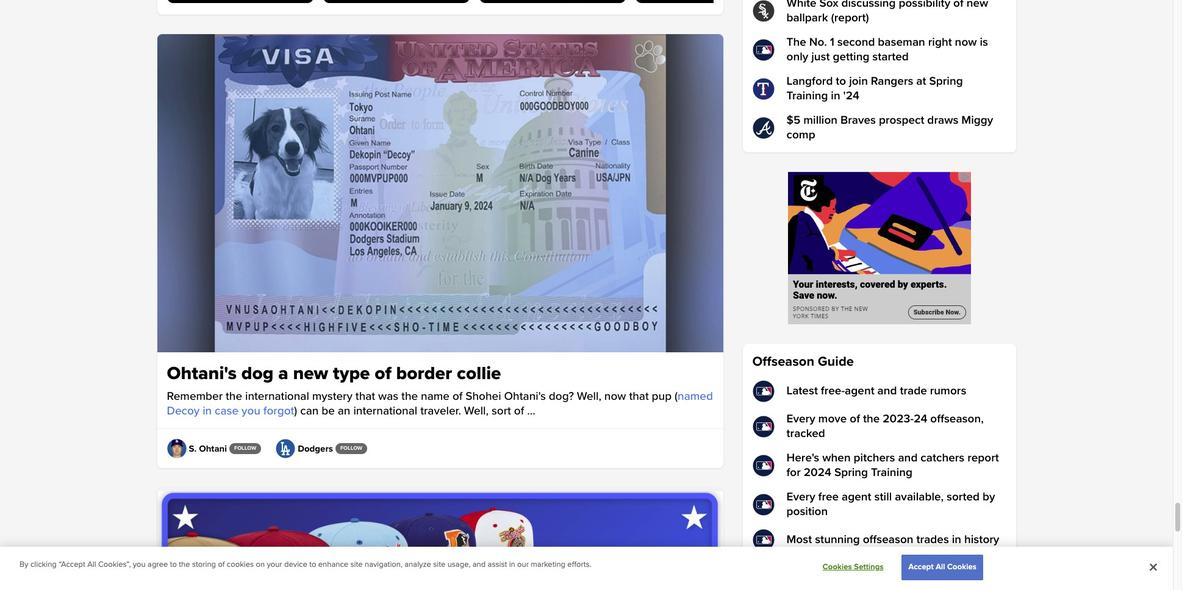 Task type: vqa. For each thing, say whether or not it's contained in the screenshot.
Follow button for Dodgers
yes



Task type: describe. For each thing, give the bounding box(es) containing it.
langford
[[787, 74, 833, 88]]

assist
[[488, 560, 507, 570]]

2 site from the left
[[433, 560, 446, 570]]

can
[[300, 404, 319, 418]]

draws
[[928, 113, 959, 128]]

type
[[333, 362, 370, 385]]

every for every move of the 2023-24 offseason, tracked
[[787, 412, 816, 426]]

miggy
[[962, 113, 994, 128]]

the no. 1 second baseman right now is only just getting started
[[787, 35, 988, 64]]

the inside privacy alert dialog
[[179, 560, 190, 570]]

possibility
[[899, 0, 951, 10]]

navigation,
[[365, 560, 403, 570]]

mlb image for latest
[[753, 381, 775, 403]]

agent for free
[[842, 491, 872, 505]]

of inside every move of the 2023-24 offseason, tracked
[[850, 412, 860, 426]]

follow for dodgers
[[340, 445, 363, 452]]

you inside named decoy in case you forgot
[[242, 404, 260, 418]]

trade
[[900, 384, 927, 398]]

shohei
[[466, 390, 501, 404]]

million
[[804, 113, 838, 128]]

(
[[675, 390, 678, 404]]

guide
[[818, 354, 854, 370]]

an
[[338, 404, 351, 418]]

accept all cookies button
[[902, 555, 984, 581]]

1
[[830, 35, 835, 49]]

enhance
[[318, 560, 349, 570]]

)
[[294, 404, 297, 418]]

a
[[278, 362, 288, 385]]

right
[[928, 35, 952, 49]]

1 horizontal spatial to
[[309, 560, 316, 570]]

$5 million braves prospect draws miggy comp
[[787, 113, 994, 142]]

the up case
[[226, 390, 242, 404]]

agent for free-
[[845, 384, 875, 398]]

spring inside langford to join rangers at spring training in '24
[[930, 74, 963, 88]]

your
[[267, 560, 282, 570]]

the no. 1 second baseman right now is only just getting started link
[[753, 35, 1006, 65]]

every free agent still available, sorted by position
[[787, 491, 996, 519]]

on
[[256, 560, 265, 570]]

'24
[[844, 89, 860, 103]]

the inside every move of the 2023-24 offseason, tracked
[[863, 412, 880, 426]]

3 mlb image from the top
[[753, 530, 775, 552]]

in inside named decoy in case you forgot
[[203, 404, 212, 418]]

be
[[322, 404, 335, 418]]

advertisement element
[[788, 172, 971, 325]]

1 vertical spatial now
[[605, 390, 626, 404]]

cookies
[[227, 560, 254, 570]]

when
[[823, 452, 851, 466]]

ohtani's dog a new type of border collie image
[[157, 34, 723, 353]]

langford to join rangers at spring training in '24 link
[[753, 74, 1006, 104]]

most stunning offseason trades in history
[[787, 533, 1000, 547]]

all inside button
[[936, 563, 946, 573]]

rangers
[[871, 74, 914, 88]]

prospect
[[879, 113, 925, 128]]

0 vertical spatial ohtani's
[[167, 362, 237, 385]]

offseason guide
[[753, 354, 854, 370]]

cookies settings
[[823, 563, 884, 573]]

braves image
[[753, 117, 775, 139]]

no.
[[809, 35, 827, 49]]

follow for s. ohtani
[[234, 445, 256, 452]]

ohtani's dog a new type of border collie link
[[167, 362, 714, 385]]

decoy
[[167, 404, 200, 418]]

sort
[[492, 404, 511, 418]]

s.
[[189, 443, 197, 454]]

free
[[819, 491, 839, 505]]

0 vertical spatial well,
[[577, 390, 602, 404]]

dodgers
[[298, 443, 333, 454]]

every move of the 2023-24 offseason, tracked link
[[753, 412, 1006, 442]]

latest
[[787, 384, 818, 398]]

h/t to these minor league caps of the past season image
[[157, 488, 723, 591]]

position
[[787, 505, 828, 519]]

free-
[[821, 384, 845, 398]]

(report)
[[831, 11, 869, 25]]

usage,
[[448, 560, 471, 570]]

baseman
[[878, 35, 926, 49]]

mlb image for position
[[753, 494, 775, 516]]

langford to join rangers at spring training in '24
[[787, 74, 963, 103]]

"accept
[[59, 560, 85, 570]]

tracked
[[787, 427, 825, 441]]

training inside langford to join rangers at spring training in '24
[[787, 89, 828, 103]]

getting
[[833, 50, 870, 64]]

forgot
[[263, 404, 294, 418]]

is
[[980, 35, 988, 49]]

now inside the no. 1 second baseman right now is only just getting started
[[955, 35, 977, 49]]

of up traveler.
[[453, 390, 463, 404]]

dog
[[242, 362, 274, 385]]

sorted
[[947, 491, 980, 505]]

storing
[[192, 560, 216, 570]]

0 horizontal spatial well,
[[464, 404, 489, 418]]

catchers
[[921, 452, 965, 466]]

discussing
[[842, 0, 896, 10]]

privacy alert dialog
[[0, 548, 1173, 591]]

mlb image for the
[[753, 39, 775, 61]]

and inside privacy alert dialog
[[473, 560, 486, 570]]

ballpark
[[787, 11, 828, 25]]

cookies",
[[98, 560, 131, 570]]

was
[[378, 390, 399, 404]]

just
[[812, 50, 830, 64]]

join
[[849, 74, 868, 88]]

offseason
[[863, 533, 914, 547]]

available,
[[895, 491, 944, 505]]

white sox image
[[753, 0, 775, 22]]

clicking
[[30, 560, 57, 570]]



Task type: locate. For each thing, give the bounding box(es) containing it.
0 horizontal spatial international
[[245, 390, 309, 404]]

rangers image
[[753, 78, 775, 100]]

mlb image inside every free agent still available, sorted by position link
[[753, 494, 775, 516]]

1 vertical spatial and
[[898, 452, 918, 466]]

offseason,
[[931, 412, 984, 426]]

named decoy in case you forgot
[[167, 390, 713, 418]]

s. ohtani link
[[167, 439, 227, 459]]

and left trade
[[878, 384, 897, 398]]

1 mlb image from the top
[[753, 416, 775, 438]]

follow button for s. ohtani
[[229, 444, 261, 454]]

training
[[787, 89, 828, 103], [871, 466, 913, 480]]

site right the enhance
[[351, 560, 363, 570]]

agent down guide
[[845, 384, 875, 398]]

well, down shohei
[[464, 404, 489, 418]]

dodgers image
[[276, 439, 295, 459]]

all right accept
[[936, 563, 946, 573]]

0 vertical spatial and
[[878, 384, 897, 398]]

site
[[351, 560, 363, 570], [433, 560, 446, 570]]

s. ohtani
[[189, 443, 227, 454]]

mlb image for tracked
[[753, 416, 775, 438]]

2023-
[[883, 412, 914, 426]]

0 horizontal spatial site
[[351, 560, 363, 570]]

mlb image left tracked
[[753, 416, 775, 438]]

new inside the white sox discussing possibility of new ballpark (report)
[[967, 0, 989, 10]]

1 horizontal spatial now
[[955, 35, 977, 49]]

1 horizontal spatial and
[[878, 384, 897, 398]]

name
[[421, 390, 450, 404]]

1 vertical spatial agent
[[842, 491, 872, 505]]

new up is
[[967, 0, 989, 10]]

well, right dog?
[[577, 390, 602, 404]]

follow right dodgers
[[340, 445, 363, 452]]

0 vertical spatial new
[[967, 0, 989, 10]]

2 horizontal spatial to
[[836, 74, 846, 88]]

remember
[[167, 390, 223, 404]]

1 horizontal spatial all
[[936, 563, 946, 573]]

mlb image down offseason
[[753, 381, 775, 403]]

3 mlb image from the top
[[753, 455, 775, 477]]

1 vertical spatial you
[[133, 560, 146, 570]]

of right storing
[[218, 560, 225, 570]]

of left the '...'
[[514, 404, 524, 418]]

of inside the white sox discussing possibility of new ballpark (report)
[[954, 0, 964, 10]]

0 vertical spatial mlb image
[[753, 416, 775, 438]]

mlb image left position
[[753, 494, 775, 516]]

2 horizontal spatial and
[[898, 452, 918, 466]]

in inside privacy alert dialog
[[509, 560, 515, 570]]

0 horizontal spatial new
[[293, 362, 328, 385]]

0 horizontal spatial to
[[170, 560, 177, 570]]

spring right at
[[930, 74, 963, 88]]

2 mlb image from the top
[[753, 494, 775, 516]]

follow
[[234, 445, 256, 452], [340, 445, 363, 452]]

and left assist on the bottom left of page
[[473, 560, 486, 570]]

dodgers link
[[276, 439, 333, 459]]

that
[[356, 390, 375, 404], [629, 390, 649, 404]]

in inside langford to join rangers at spring training in '24
[[831, 89, 841, 103]]

mlb image
[[753, 39, 775, 61], [753, 381, 775, 403], [753, 455, 775, 477]]

mlb image inside the no. 1 second baseman right now is only just getting started link
[[753, 39, 775, 61]]

1 that from the left
[[356, 390, 375, 404]]

settings
[[854, 563, 884, 573]]

0 vertical spatial mlb image
[[753, 39, 775, 61]]

0 vertical spatial agent
[[845, 384, 875, 398]]

you inside privacy alert dialog
[[133, 560, 146, 570]]

) can be an international traveler. well, sort of ...
[[294, 404, 536, 418]]

of right possibility at the right of page
[[954, 0, 964, 10]]

now left "pup"
[[605, 390, 626, 404]]

1 vertical spatial every
[[787, 491, 816, 505]]

1 horizontal spatial that
[[629, 390, 649, 404]]

second
[[838, 35, 875, 49]]

every up position
[[787, 491, 816, 505]]

mlb image left the
[[753, 39, 775, 61]]

1 horizontal spatial follow button
[[336, 444, 367, 454]]

0 horizontal spatial follow
[[234, 445, 256, 452]]

of up was
[[375, 362, 392, 385]]

follow button right dodgers
[[336, 444, 367, 454]]

here's when pitchers and catchers report for 2024 spring training
[[787, 452, 999, 480]]

24
[[914, 412, 928, 426]]

now left is
[[955, 35, 977, 49]]

1 vertical spatial mlb image
[[753, 381, 775, 403]]

ohtani's up the '...'
[[504, 390, 546, 404]]

every up tracked
[[787, 412, 816, 426]]

to
[[836, 74, 846, 88], [170, 560, 177, 570], [309, 560, 316, 570]]

for
[[787, 466, 801, 480]]

1 mlb image from the top
[[753, 39, 775, 61]]

collie
[[457, 362, 501, 385]]

ohtani
[[199, 443, 227, 454]]

cookies down history
[[948, 563, 977, 573]]

in left '24
[[831, 89, 841, 103]]

braves
[[841, 113, 876, 128]]

started
[[873, 50, 909, 64]]

international up the forgot
[[245, 390, 309, 404]]

1 vertical spatial training
[[871, 466, 913, 480]]

0 horizontal spatial that
[[356, 390, 375, 404]]

agent
[[845, 384, 875, 398], [842, 491, 872, 505]]

every for every free agent still available, sorted by position
[[787, 491, 816, 505]]

0 horizontal spatial spring
[[835, 466, 868, 480]]

follow right ohtani
[[234, 445, 256, 452]]

stunning
[[815, 533, 860, 547]]

0 horizontal spatial you
[[133, 560, 146, 570]]

0 horizontal spatial follow button
[[229, 444, 261, 454]]

1 horizontal spatial site
[[433, 560, 446, 570]]

ohtani's up remember
[[167, 362, 237, 385]]

all
[[87, 560, 96, 570], [936, 563, 946, 573]]

all right "accept
[[87, 560, 96, 570]]

site left usage,
[[433, 560, 446, 570]]

training inside here's when pitchers and catchers report for 2024 spring training
[[871, 466, 913, 480]]

accept all cookies
[[909, 563, 977, 573]]

border
[[396, 362, 452, 385]]

agent left still
[[842, 491, 872, 505]]

0 vertical spatial every
[[787, 412, 816, 426]]

and for trade
[[878, 384, 897, 398]]

to right agree
[[170, 560, 177, 570]]

1 vertical spatial ohtani's
[[504, 390, 546, 404]]

0 horizontal spatial all
[[87, 560, 96, 570]]

s. ohtani image
[[167, 439, 186, 459]]

mlb image
[[753, 416, 775, 438], [753, 494, 775, 516], [753, 530, 775, 552]]

to left join
[[836, 74, 846, 88]]

0 vertical spatial international
[[245, 390, 309, 404]]

white sox discussing possibility of new ballpark (report) link
[[753, 0, 1006, 26]]

mlb image left for
[[753, 455, 775, 477]]

1 follow button from the left
[[229, 444, 261, 454]]

here's
[[787, 452, 820, 466]]

1 vertical spatial spring
[[835, 466, 868, 480]]

1 every from the top
[[787, 412, 816, 426]]

move
[[819, 412, 847, 426]]

0 horizontal spatial ohtani's
[[167, 362, 237, 385]]

and
[[878, 384, 897, 398], [898, 452, 918, 466], [473, 560, 486, 570]]

the
[[226, 390, 242, 404], [402, 390, 418, 404], [863, 412, 880, 426], [179, 560, 190, 570]]

now
[[955, 35, 977, 49], [605, 390, 626, 404]]

1 horizontal spatial follow
[[340, 445, 363, 452]]

2 cookies from the left
[[948, 563, 977, 573]]

follow button for dodgers
[[336, 444, 367, 454]]

$5
[[787, 113, 801, 128]]

1 horizontal spatial well,
[[577, 390, 602, 404]]

by clicking "accept all cookies", you agree to the storing of cookies on your device to enhance site navigation, analyze site usage, and assist in our marketing efforts.
[[20, 560, 592, 570]]

cookies down stunning
[[823, 563, 852, 573]]

latest free-agent and trade rumors link
[[753, 381, 1006, 403]]

here's when pitchers and catchers report for 2024 spring training link
[[753, 452, 1006, 481]]

of right move
[[850, 412, 860, 426]]

international down was
[[354, 404, 417, 418]]

every free agent still available, sorted by position link
[[753, 491, 1006, 520]]

in left our
[[509, 560, 515, 570]]

1 horizontal spatial training
[[871, 466, 913, 480]]

0 vertical spatial spring
[[930, 74, 963, 88]]

mlb image left most
[[753, 530, 775, 552]]

1 vertical spatial international
[[354, 404, 417, 418]]

every move of the 2023-24 offseason, tracked
[[787, 412, 984, 441]]

device
[[284, 560, 307, 570]]

still
[[875, 491, 892, 505]]

marketing
[[531, 560, 566, 570]]

ohtani's dog a new type of border collie
[[167, 362, 501, 385]]

1 horizontal spatial new
[[967, 0, 989, 10]]

agent inside every free agent still available, sorted by position
[[842, 491, 872, 505]]

spring inside here's when pitchers and catchers report for 2024 spring training
[[835, 466, 868, 480]]

spring down when
[[835, 466, 868, 480]]

in down remember
[[203, 404, 212, 418]]

2 vertical spatial mlb image
[[753, 455, 775, 477]]

the left storing
[[179, 560, 190, 570]]

follow button right ohtani
[[229, 444, 261, 454]]

latest free-agent and trade rumors
[[787, 384, 967, 398]]

most stunning offseason trades in history link
[[753, 530, 1006, 552]]

0 vertical spatial you
[[242, 404, 260, 418]]

0 horizontal spatial now
[[605, 390, 626, 404]]

efforts.
[[568, 560, 592, 570]]

every inside every move of the 2023-24 offseason, tracked
[[787, 412, 816, 426]]

named
[[678, 390, 713, 404]]

2 vertical spatial mlb image
[[753, 530, 775, 552]]

0 vertical spatial now
[[955, 35, 977, 49]]

that left "pup"
[[629, 390, 649, 404]]

at
[[917, 74, 927, 88]]

dog?
[[549, 390, 574, 404]]

to right device
[[309, 560, 316, 570]]

training down the pitchers
[[871, 466, 913, 480]]

1 vertical spatial mlb image
[[753, 494, 775, 516]]

the left the 2023-
[[863, 412, 880, 426]]

rumors
[[930, 384, 967, 398]]

named decoy in case you forgot link
[[167, 390, 713, 418]]

2 follow from the left
[[340, 445, 363, 452]]

0 horizontal spatial cookies
[[823, 563, 852, 573]]

2 that from the left
[[629, 390, 649, 404]]

2 follow button from the left
[[336, 444, 367, 454]]

pitchers
[[854, 452, 895, 466]]

and right the pitchers
[[898, 452, 918, 466]]

of
[[954, 0, 964, 10], [375, 362, 392, 385], [453, 390, 463, 404], [514, 404, 524, 418], [850, 412, 860, 426], [218, 560, 225, 570]]

1 vertical spatial well,
[[464, 404, 489, 418]]

0 horizontal spatial and
[[473, 560, 486, 570]]

1 cookies from the left
[[823, 563, 852, 573]]

most
[[787, 533, 812, 547]]

by
[[983, 491, 996, 505]]

mlb image inside here's when pitchers and catchers report for 2024 spring training "link"
[[753, 455, 775, 477]]

1 site from the left
[[351, 560, 363, 570]]

mlb image inside every move of the 2023-24 offseason, tracked link
[[753, 416, 775, 438]]

that left was
[[356, 390, 375, 404]]

1 horizontal spatial ohtani's
[[504, 390, 546, 404]]

and for catchers
[[898, 452, 918, 466]]

cookies
[[823, 563, 852, 573], [948, 563, 977, 573]]

1 horizontal spatial you
[[242, 404, 260, 418]]

every inside every free agent still available, sorted by position
[[787, 491, 816, 505]]

trades
[[917, 533, 949, 547]]

1 horizontal spatial international
[[354, 404, 417, 418]]

training down langford
[[787, 89, 828, 103]]

and inside here's when pitchers and catchers report for 2024 spring training
[[898, 452, 918, 466]]

1 horizontal spatial spring
[[930, 74, 963, 88]]

pup
[[652, 390, 672, 404]]

2 every from the top
[[787, 491, 816, 505]]

case
[[215, 404, 239, 418]]

only
[[787, 50, 809, 64]]

$5 million braves prospect draws miggy comp link
[[753, 113, 1006, 143]]

mystery
[[312, 390, 353, 404]]

history
[[965, 533, 1000, 547]]

the
[[787, 35, 807, 49]]

new right the a
[[293, 362, 328, 385]]

you left agree
[[133, 560, 146, 570]]

1 follow from the left
[[234, 445, 256, 452]]

2 mlb image from the top
[[753, 381, 775, 403]]

in right trades
[[952, 533, 962, 547]]

you right case
[[242, 404, 260, 418]]

0 vertical spatial training
[[787, 89, 828, 103]]

the up ) can be an international traveler. well, sort of ...
[[402, 390, 418, 404]]

in
[[831, 89, 841, 103], [203, 404, 212, 418], [952, 533, 962, 547], [509, 560, 515, 570]]

mlb image for here's
[[753, 455, 775, 477]]

our
[[517, 560, 529, 570]]

1 horizontal spatial cookies
[[948, 563, 977, 573]]

to inside langford to join rangers at spring training in '24
[[836, 74, 846, 88]]

of inside privacy alert dialog
[[218, 560, 225, 570]]

0 horizontal spatial training
[[787, 89, 828, 103]]

2 vertical spatial and
[[473, 560, 486, 570]]

1 vertical spatial new
[[293, 362, 328, 385]]



